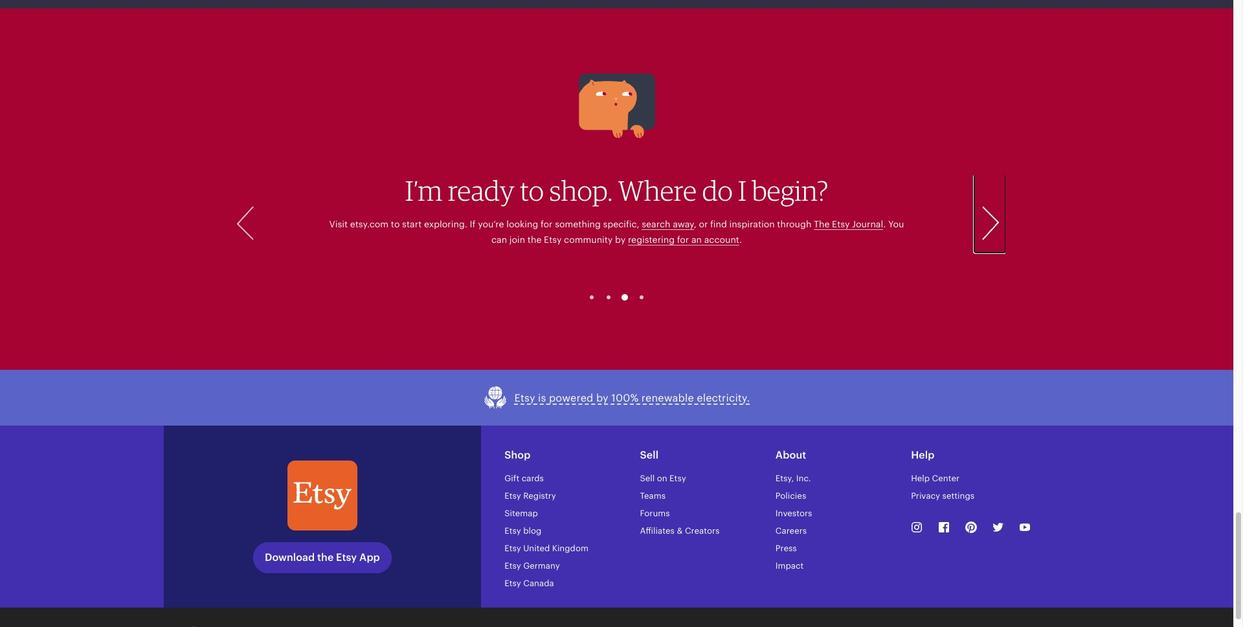 Task type: vqa. For each thing, say whether or not it's contained in the screenshot.
Free corresponding to 29.99
no



Task type: locate. For each thing, give the bounding box(es) containing it.
careers link
[[776, 526, 807, 536]]

help
[[912, 449, 935, 461], [912, 474, 930, 484]]

0 vertical spatial help
[[912, 449, 935, 461]]

. down inspiration
[[740, 234, 742, 245]]

0 vertical spatial by
[[615, 234, 626, 245]]

0 horizontal spatial to
[[391, 219, 400, 229]]

etsy,
[[776, 474, 794, 484]]

the right download
[[317, 551, 334, 564]]

is
[[538, 392, 546, 404]]

etsy left 'is'
[[515, 392, 536, 404]]

exploring.
[[424, 219, 468, 229]]

investors link
[[776, 509, 813, 518]]

1 vertical spatial by
[[597, 392, 609, 404]]

registry
[[524, 491, 556, 501]]

etsy down "sitemap"
[[505, 526, 521, 536]]

canada
[[524, 579, 554, 588]]

etsy down etsy blog at the left of the page
[[505, 544, 521, 553]]

0 vertical spatial the
[[528, 234, 542, 245]]

to up looking
[[520, 174, 544, 207]]

help up help center link
[[912, 449, 935, 461]]

powered
[[549, 392, 594, 404]]

visit etsy.com to start exploring. if you're looking for something specific, search away , or find inspiration through the etsy journal
[[329, 219, 884, 229]]

1 help from the top
[[912, 449, 935, 461]]

gift
[[505, 474, 520, 484]]

etsy down something on the left of the page
[[544, 234, 562, 245]]

impact
[[776, 561, 804, 571]]

0 horizontal spatial the
[[317, 551, 334, 564]]

for right looking
[[541, 219, 553, 229]]

0 horizontal spatial for
[[541, 219, 553, 229]]

join
[[510, 234, 525, 245]]

help up privacy
[[912, 474, 930, 484]]

inspiration
[[730, 219, 775, 229]]

etsy left canada at bottom
[[505, 579, 521, 588]]

1 horizontal spatial the
[[528, 234, 542, 245]]

sitemap link
[[505, 509, 538, 518]]

1 sell from the top
[[640, 449, 659, 461]]

to left the start
[[391, 219, 400, 229]]

gift cards link
[[505, 474, 544, 484]]

sell up on
[[640, 449, 659, 461]]

to for shop.
[[520, 174, 544, 207]]

registering for an account link
[[628, 234, 740, 246]]

affiliates & creators
[[640, 526, 720, 536]]

to
[[520, 174, 544, 207], [391, 219, 400, 229]]

by down the specific,
[[615, 234, 626, 245]]

etsy germany
[[505, 561, 560, 571]]

registering for an account .
[[628, 234, 742, 245]]

0 vertical spatial sell
[[640, 449, 659, 461]]

teams
[[640, 491, 666, 501]]

start
[[402, 219, 422, 229]]

account
[[705, 234, 740, 245]]

visit
[[329, 219, 348, 229]]

2 help from the top
[[912, 474, 930, 484]]

. left you
[[884, 219, 886, 229]]

0 vertical spatial .
[[884, 219, 886, 229]]

or
[[699, 219, 708, 229]]

etsy left app
[[336, 551, 357, 564]]

sell on etsy link
[[640, 474, 686, 484]]

creators
[[685, 526, 720, 536]]

press link
[[776, 544, 797, 553]]

kingdom
[[552, 544, 589, 553]]

shop
[[505, 449, 531, 461]]

settings
[[943, 491, 975, 501]]

. you can join the etsy community by
[[492, 219, 905, 245]]

the
[[528, 234, 542, 245], [317, 551, 334, 564]]

1 horizontal spatial for
[[677, 234, 689, 245]]

the right "join"
[[528, 234, 542, 245]]

do
[[703, 174, 733, 207]]

the
[[814, 219, 830, 229]]

sell left on
[[640, 474, 655, 484]]

policies
[[776, 491, 807, 501]]

by left 100%
[[597, 392, 609, 404]]

something
[[555, 219, 601, 229]]

1 vertical spatial help
[[912, 474, 930, 484]]

etsy is powered by 100% renewable electricity. button
[[484, 386, 750, 410]]

2 sell from the top
[[640, 474, 655, 484]]

etsy germany link
[[505, 561, 560, 571]]

1 vertical spatial sell
[[640, 474, 655, 484]]

etsy, inc. link
[[776, 474, 811, 484]]

gift cards
[[505, 474, 544, 484]]

0 horizontal spatial by
[[597, 392, 609, 404]]

1 vertical spatial to
[[391, 219, 400, 229]]

sell
[[640, 449, 659, 461], [640, 474, 655, 484]]

1 horizontal spatial by
[[615, 234, 626, 245]]

0 vertical spatial to
[[520, 174, 544, 207]]

help for help
[[912, 449, 935, 461]]

etsy registry
[[505, 491, 556, 501]]

etsy blog
[[505, 526, 542, 536]]

1 horizontal spatial to
[[520, 174, 544, 207]]

app
[[360, 551, 380, 564]]

ready
[[448, 174, 515, 207]]

etsy united kingdom
[[505, 544, 589, 553]]

forums link
[[640, 509, 670, 518]]

1 vertical spatial .
[[740, 234, 742, 245]]

etsy.com
[[350, 219, 389, 229]]

1 horizontal spatial .
[[884, 219, 886, 229]]

group
[[228, 294, 1006, 301]]

community
[[564, 234, 613, 245]]

for left an
[[677, 234, 689, 245]]

journal
[[853, 219, 884, 229]]

etsy blog link
[[505, 526, 542, 536]]

. inside the . you can join the etsy community by
[[884, 219, 886, 229]]

by
[[615, 234, 626, 245], [597, 392, 609, 404]]

sell for sell
[[640, 449, 659, 461]]

by inside the . you can join the etsy community by
[[615, 234, 626, 245]]

electricity.
[[697, 392, 750, 404]]

careers
[[776, 526, 807, 536]]

search
[[642, 219, 671, 229]]

begin?
[[752, 174, 829, 207]]



Task type: describe. For each thing, give the bounding box(es) containing it.
united
[[524, 544, 550, 553]]

etsy inside the . you can join the etsy community by
[[544, 234, 562, 245]]

etsy is powered by 100% renewable electricity.
[[515, 392, 750, 404]]

etsy, inc.
[[776, 474, 811, 484]]

through
[[778, 219, 812, 229]]

can
[[492, 234, 507, 245]]

sell on etsy
[[640, 474, 686, 484]]

etsy united kingdom link
[[505, 544, 589, 553]]

if
[[470, 219, 476, 229]]

registering
[[628, 234, 675, 245]]

i
[[739, 174, 747, 207]]

center
[[933, 474, 960, 484]]

germany
[[524, 561, 560, 571]]

the etsy journal link
[[814, 219, 884, 230]]

you're
[[478, 219, 504, 229]]

blog
[[524, 526, 542, 536]]

download the etsy app
[[265, 551, 380, 564]]

help center
[[912, 474, 960, 484]]

investors
[[776, 509, 813, 518]]

etsy canada
[[505, 579, 554, 588]]

affiliates
[[640, 526, 675, 536]]

privacy settings link
[[912, 491, 975, 501]]

etsy down gift
[[505, 491, 521, 501]]

away
[[673, 219, 694, 229]]

etsy right the
[[832, 219, 850, 229]]

etsy registry link
[[505, 491, 556, 501]]

help center link
[[912, 474, 960, 484]]

on
[[657, 474, 668, 484]]

1 vertical spatial for
[[677, 234, 689, 245]]

100%
[[612, 392, 639, 404]]

sell for sell on etsy
[[640, 474, 655, 484]]

find
[[711, 219, 727, 229]]

search away link
[[642, 219, 694, 230]]

impact link
[[776, 561, 804, 571]]

press
[[776, 544, 797, 553]]

&
[[677, 526, 683, 536]]

shop.
[[550, 174, 613, 207]]

download the etsy app link
[[253, 542, 392, 573]]

1 vertical spatial the
[[317, 551, 334, 564]]

i'm
[[405, 174, 443, 207]]

teams link
[[640, 491, 666, 501]]

about
[[776, 449, 807, 461]]

looking
[[507, 219, 539, 229]]

an
[[692, 234, 702, 245]]

0 horizontal spatial .
[[740, 234, 742, 245]]

where
[[618, 174, 697, 207]]

forums
[[640, 509, 670, 518]]

etsy up etsy canada
[[505, 561, 521, 571]]

cards
[[522, 474, 544, 484]]

etsy inside button
[[515, 392, 536, 404]]

privacy settings
[[912, 491, 975, 501]]

specific,
[[603, 219, 640, 229]]

inc.
[[797, 474, 811, 484]]

by inside button
[[597, 392, 609, 404]]

,
[[694, 219, 697, 229]]

help for help center
[[912, 474, 930, 484]]

privacy
[[912, 491, 941, 501]]

0 vertical spatial for
[[541, 219, 553, 229]]

sitemap
[[505, 509, 538, 518]]

download
[[265, 551, 315, 564]]

to for start
[[391, 219, 400, 229]]

you
[[889, 219, 905, 229]]

etsy canada link
[[505, 579, 554, 588]]

affiliates & creators link
[[640, 526, 720, 536]]

etsy right on
[[670, 474, 686, 484]]

renewable
[[642, 392, 694, 404]]

policies link
[[776, 491, 807, 501]]

the inside the . you can join the etsy community by
[[528, 234, 542, 245]]



